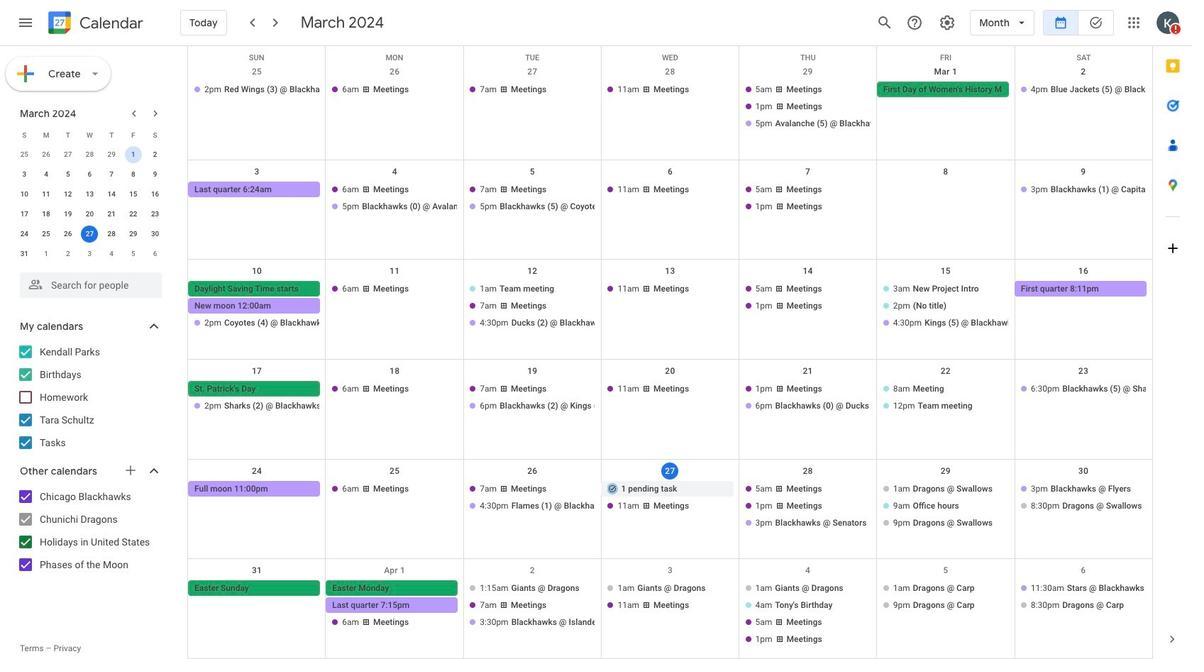 Task type: locate. For each thing, give the bounding box(es) containing it.
heading
[[77, 15, 143, 32]]

13 element
[[81, 186, 98, 203]]

row group
[[13, 145, 166, 264]]

28 element
[[103, 226, 120, 243]]

17 element
[[16, 206, 33, 223]]

tab list
[[1154, 46, 1193, 620]]

my calendars list
[[3, 341, 176, 454]]

1 element
[[125, 146, 142, 163]]

april 2 element
[[59, 246, 76, 263]]

21 element
[[103, 206, 120, 223]]

5 element
[[59, 166, 76, 183]]

15 element
[[125, 186, 142, 203]]

None search field
[[0, 267, 176, 298]]

30 element
[[147, 226, 164, 243]]

4 element
[[38, 166, 55, 183]]

29 element
[[125, 226, 142, 243]]

22 element
[[125, 206, 142, 223]]

march 2024 grid
[[13, 125, 166, 264]]

18 element
[[38, 206, 55, 223]]

grid
[[187, 46, 1153, 660]]

11 element
[[38, 186, 55, 203]]

april 6 element
[[147, 246, 164, 263]]

12 element
[[59, 186, 76, 203]]

other calendars list
[[3, 486, 176, 577]]

row
[[188, 46, 1153, 62], [188, 60, 1153, 160], [13, 125, 166, 145], [13, 145, 166, 165], [188, 160, 1153, 260], [13, 165, 166, 185], [13, 185, 166, 204], [13, 204, 166, 224], [13, 224, 166, 244], [13, 244, 166, 264], [188, 260, 1153, 360], [188, 360, 1153, 460], [188, 460, 1153, 560], [188, 560, 1153, 660]]

april 3 element
[[81, 246, 98, 263]]

cell
[[739, 82, 877, 133], [122, 145, 144, 165], [326, 182, 464, 216], [464, 182, 602, 216], [739, 182, 877, 216], [877, 182, 1015, 216], [79, 224, 101, 244], [188, 281, 326, 333], [464, 281, 602, 333], [739, 281, 877, 333], [877, 281, 1015, 333], [188, 381, 326, 415], [464, 381, 602, 415], [739, 381, 877, 415], [877, 381, 1015, 415], [464, 481, 602, 532], [602, 481, 740, 532], [739, 481, 877, 532], [877, 481, 1015, 532], [1015, 481, 1153, 532], [326, 581, 464, 649], [464, 581, 602, 649], [602, 581, 740, 649], [739, 581, 877, 649], [877, 581, 1015, 649], [1015, 581, 1153, 649]]

27, today element
[[81, 226, 98, 243]]

february 26 element
[[38, 146, 55, 163]]

february 29 element
[[103, 146, 120, 163]]



Task type: vqa. For each thing, say whether or not it's contained in the screenshot.
my calendars LIST on the left
yes



Task type: describe. For each thing, give the bounding box(es) containing it.
main drawer image
[[17, 14, 34, 31]]

add other calendars image
[[124, 464, 138, 478]]

19 element
[[59, 206, 76, 223]]

2 element
[[147, 146, 164, 163]]

settings menu image
[[939, 14, 956, 31]]

april 4 element
[[103, 246, 120, 263]]

23 element
[[147, 206, 164, 223]]

april 1 element
[[38, 246, 55, 263]]

24 element
[[16, 226, 33, 243]]

february 28 element
[[81, 146, 98, 163]]

3 element
[[16, 166, 33, 183]]

february 25 element
[[16, 146, 33, 163]]

7 element
[[103, 166, 120, 183]]

16 element
[[147, 186, 164, 203]]

heading inside calendar element
[[77, 15, 143, 32]]

april 5 element
[[125, 246, 142, 263]]

calendar element
[[45, 9, 143, 40]]

25 element
[[38, 226, 55, 243]]

31 element
[[16, 246, 33, 263]]

8 element
[[125, 166, 142, 183]]

20 element
[[81, 206, 98, 223]]

Search for people text field
[[28, 273, 153, 298]]

10 element
[[16, 186, 33, 203]]

14 element
[[103, 186, 120, 203]]

february 27 element
[[59, 146, 76, 163]]

9 element
[[147, 166, 164, 183]]

6 element
[[81, 166, 98, 183]]

26 element
[[59, 226, 76, 243]]



